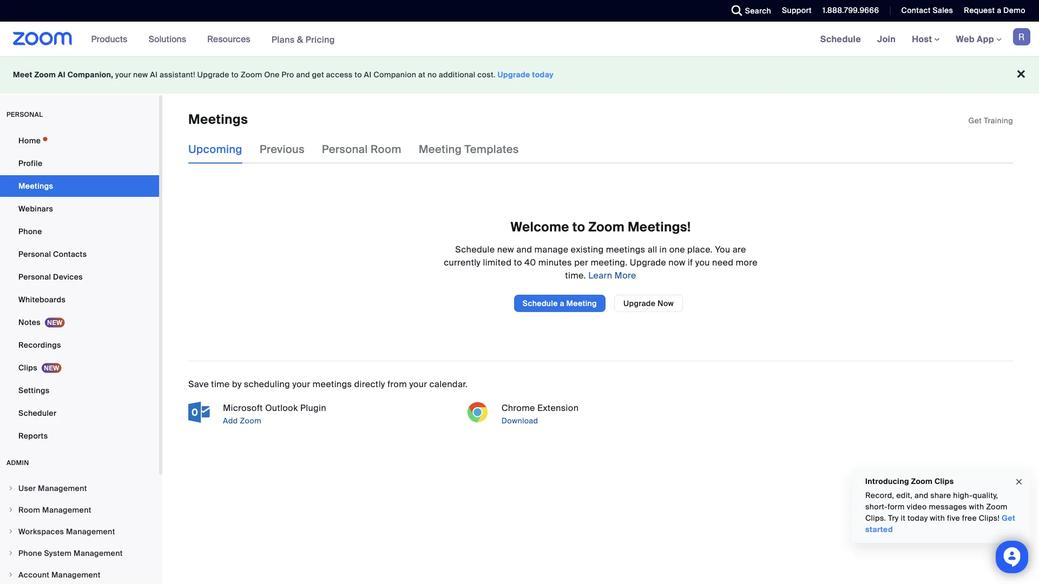 Task type: describe. For each thing, give the bounding box(es) containing it.
get for get training
[[969, 116, 982, 126]]

personal contacts link
[[0, 244, 159, 265]]

user management menu item
[[0, 479, 159, 499]]

chrome
[[502, 402, 535, 414]]

home link
[[0, 130, 159, 152]]

schedule new and manage existing meetings all in one place. you are currently limited to 40 minutes per meeting. upgrade now if you need more time.
[[444, 244, 758, 281]]

solutions button
[[149, 22, 191, 56]]

1 vertical spatial with
[[930, 514, 945, 524]]

meeting templates
[[419, 143, 519, 156]]

high-
[[953, 491, 973, 501]]

new inside meet zoom ai companion, footer
[[133, 70, 148, 80]]

scheduler
[[18, 408, 57, 418]]

settings link
[[0, 380, 159, 402]]

0 vertical spatial meetings
[[188, 111, 248, 128]]

devices
[[53, 272, 83, 282]]

resources button
[[207, 22, 255, 56]]

workspaces
[[18, 527, 64, 537]]

&
[[297, 34, 303, 45]]

join link
[[869, 22, 904, 56]]

learn more link
[[586, 270, 636, 281]]

zoom left one
[[241, 70, 262, 80]]

microsoft outlook plugin add zoom
[[223, 402, 326, 426]]

contact
[[902, 5, 931, 15]]

scheduling
[[244, 379, 290, 390]]

and for schedule new and manage existing meetings all in one place. you are currently limited to 40 minutes per meeting. upgrade now if you need more time.
[[517, 244, 532, 255]]

your for companion,
[[115, 70, 131, 80]]

personal devices link
[[0, 266, 159, 288]]

account management
[[18, 570, 101, 580]]

extension
[[537, 402, 579, 414]]

right image for account management
[[8, 572, 14, 579]]

are
[[733, 244, 746, 255]]

calendar.
[[430, 379, 468, 390]]

zoom up existing
[[588, 219, 625, 235]]

meet zoom ai companion, footer
[[0, 56, 1039, 94]]

clips.
[[866, 514, 886, 524]]

all
[[648, 244, 657, 255]]

to right access
[[355, 70, 362, 80]]

join
[[877, 33, 896, 45]]

user management
[[18, 484, 87, 494]]

a for schedule
[[560, 298, 564, 308]]

place.
[[687, 244, 713, 255]]

3 ai from the left
[[364, 70, 372, 80]]

right image for user management
[[8, 486, 14, 492]]

phone system management
[[18, 549, 123, 559]]

schedule for schedule
[[820, 33, 861, 45]]

currently
[[444, 257, 481, 268]]

meetings!
[[628, 219, 691, 235]]

cost.
[[478, 70, 496, 80]]

zoom logo image
[[13, 32, 72, 45]]

one
[[669, 244, 685, 255]]

more
[[736, 257, 758, 268]]

form
[[888, 502, 905, 512]]

at
[[418, 70, 426, 80]]

assistant!
[[160, 70, 195, 80]]

upgrade down product information navigation
[[197, 70, 229, 80]]

quality,
[[973, 491, 998, 501]]

manage
[[535, 244, 569, 255]]

record, edit, and share high-quality, short-form video messages with zoom clips. try it today with five free clips!
[[866, 491, 1008, 524]]

app
[[977, 33, 994, 45]]

1.888.799.9666 button up join
[[815, 0, 882, 22]]

meet
[[13, 70, 32, 80]]

web app
[[956, 33, 994, 45]]

home
[[18, 136, 41, 146]]

in
[[660, 244, 667, 255]]

right image for workspaces management
[[8, 529, 14, 535]]

demo
[[1004, 5, 1026, 15]]

today inside meet zoom ai companion, footer
[[532, 70, 554, 80]]

room management
[[18, 505, 91, 515]]

right image for phone system management
[[8, 551, 14, 557]]

products button
[[91, 22, 132, 56]]

five
[[947, 514, 960, 524]]

profile picture image
[[1013, 28, 1031, 45]]

try
[[888, 514, 899, 524]]

pro
[[282, 70, 294, 80]]

get started link
[[866, 514, 1016, 535]]

system
[[44, 549, 72, 559]]

a for request
[[997, 5, 1002, 15]]

schedule a meeting button
[[514, 295, 606, 312]]

banner containing products
[[0, 22, 1039, 57]]

new inside schedule new and manage existing meetings all in one place. you are currently limited to 40 minutes per meeting. upgrade now if you need more time.
[[497, 244, 514, 255]]

one
[[264, 70, 280, 80]]

user
[[18, 484, 36, 494]]

right image for room management
[[8, 507, 14, 514]]

management for room management
[[42, 505, 91, 515]]

1.888.799.9666
[[823, 5, 879, 15]]

upgrade today link
[[498, 70, 554, 80]]

schedule for schedule new and manage existing meetings all in one place. you are currently limited to 40 minutes per meeting. upgrade now if you need more time.
[[455, 244, 495, 255]]

download
[[502, 416, 538, 426]]

limited
[[483, 257, 512, 268]]

save time by scheduling your meetings directly from your calendar.
[[188, 379, 468, 390]]

plans & pricing
[[272, 34, 335, 45]]

room inside tabs of meeting tab list
[[371, 143, 401, 156]]

phone for phone system management
[[18, 549, 42, 559]]

management for user management
[[38, 484, 87, 494]]

admin menu menu
[[0, 479, 159, 585]]

request a demo
[[964, 5, 1026, 15]]

phone system management menu item
[[0, 543, 159, 564]]

you
[[715, 244, 730, 255]]

and for record, edit, and share high-quality, short-form video messages with zoom clips. try it today with five free clips!
[[915, 491, 929, 501]]

schedule for schedule a meeting
[[523, 298, 558, 308]]

meetings inside 'link'
[[18, 181, 53, 191]]

webinars
[[18, 204, 53, 214]]

personal contacts
[[18, 249, 87, 259]]

2 horizontal spatial your
[[409, 379, 427, 390]]

video
[[907, 502, 927, 512]]

get training
[[969, 116, 1013, 126]]



Task type: vqa. For each thing, say whether or not it's contained in the screenshot.
1st menu item from the left
no



Task type: locate. For each thing, give the bounding box(es) containing it.
1 ai from the left
[[58, 70, 66, 80]]

2 horizontal spatial schedule
[[820, 33, 861, 45]]

get left training
[[969, 116, 982, 126]]

welcome to zoom meetings!
[[511, 219, 691, 235]]

right image inside user management menu item
[[8, 486, 14, 492]]

meeting inside tab list
[[419, 143, 462, 156]]

download link
[[499, 415, 735, 428]]

0 horizontal spatial a
[[560, 298, 564, 308]]

with up free
[[969, 502, 984, 512]]

1 horizontal spatial meetings
[[606, 244, 645, 255]]

right image left account
[[8, 572, 14, 579]]

a inside button
[[560, 298, 564, 308]]

zoom inside record, edit, and share high-quality, short-form video messages with zoom clips. try it today with five free clips!
[[986, 502, 1008, 512]]

meet zoom ai companion, your new ai assistant! upgrade to zoom one pro and get access to ai companion at no additional cost. upgrade today
[[13, 70, 554, 80]]

2 vertical spatial schedule
[[523, 298, 558, 308]]

add zoom link
[[221, 415, 456, 428]]

to up existing
[[573, 219, 585, 235]]

with down messages
[[930, 514, 945, 524]]

2 vertical spatial right image
[[8, 572, 14, 579]]

phone up account
[[18, 549, 42, 559]]

0 horizontal spatial your
[[115, 70, 131, 80]]

recordings link
[[0, 335, 159, 356]]

room inside menu item
[[18, 505, 40, 515]]

right image left the room management
[[8, 507, 14, 514]]

1 vertical spatial a
[[560, 298, 564, 308]]

profile link
[[0, 153, 159, 174]]

1 vertical spatial right image
[[8, 529, 14, 535]]

host button
[[912, 33, 940, 45]]

request
[[964, 5, 995, 15]]

1 right image from the top
[[8, 507, 14, 514]]

today inside record, edit, and share high-quality, short-form video messages with zoom clips. try it today with five free clips!
[[908, 514, 928, 524]]

new up limited in the left top of the page
[[497, 244, 514, 255]]

to inside schedule new and manage existing meetings all in one place. you are currently limited to 40 minutes per meeting. upgrade now if you need more time.
[[514, 257, 522, 268]]

training
[[984, 116, 1013, 126]]

1 horizontal spatial new
[[497, 244, 514, 255]]

outlook
[[265, 402, 298, 414]]

clips link
[[0, 357, 159, 379]]

0 vertical spatial a
[[997, 5, 1002, 15]]

clips up share
[[935, 477, 954, 487]]

if
[[688, 257, 693, 268]]

your up plugin
[[292, 379, 310, 390]]

right image inside phone system management menu item
[[8, 551, 14, 557]]

tabs of meeting tab list
[[188, 136, 536, 164]]

1 vertical spatial schedule
[[455, 244, 495, 255]]

1 vertical spatial clips
[[935, 477, 954, 487]]

ai left assistant!
[[150, 70, 158, 80]]

recordings
[[18, 340, 61, 350]]

0 vertical spatial right image
[[8, 507, 14, 514]]

0 vertical spatial meetings
[[606, 244, 645, 255]]

host
[[912, 33, 935, 45]]

0 horizontal spatial room
[[18, 505, 40, 515]]

today
[[532, 70, 554, 80], [908, 514, 928, 524]]

1 vertical spatial meetings
[[313, 379, 352, 390]]

right image left workspaces
[[8, 529, 14, 535]]

3 right image from the top
[[8, 572, 14, 579]]

admin
[[6, 459, 29, 467]]

right image
[[8, 486, 14, 492], [8, 529, 14, 535]]

meeting down time.
[[566, 298, 597, 308]]

and inside record, edit, and share high-quality, short-form video messages with zoom clips. try it today with five free clips!
[[915, 491, 929, 501]]

1 horizontal spatial with
[[969, 502, 984, 512]]

management for account management
[[51, 570, 101, 580]]

product information navigation
[[83, 22, 343, 57]]

with
[[969, 502, 984, 512], [930, 514, 945, 524]]

to
[[231, 70, 239, 80], [355, 70, 362, 80], [573, 219, 585, 235], [514, 257, 522, 268]]

0 horizontal spatial get
[[969, 116, 982, 126]]

to left 40
[[514, 257, 522, 268]]

whiteboards link
[[0, 289, 159, 311]]

0 vertical spatial meeting
[[419, 143, 462, 156]]

1 horizontal spatial today
[[908, 514, 928, 524]]

personal menu menu
[[0, 130, 159, 448]]

1.888.799.9666 button up schedule link
[[823, 5, 879, 15]]

1 vertical spatial right image
[[8, 551, 14, 557]]

1.888.799.9666 button
[[815, 0, 882, 22], [823, 5, 879, 15]]

web
[[956, 33, 975, 45]]

clips
[[18, 363, 37, 373], [935, 477, 954, 487]]

personal for personal room
[[322, 143, 368, 156]]

clips up settings
[[18, 363, 37, 373]]

right image inside workspaces management menu item
[[8, 529, 14, 535]]

add
[[223, 416, 238, 426]]

1 horizontal spatial your
[[292, 379, 310, 390]]

web app button
[[956, 33, 1002, 45]]

zoom
[[34, 70, 56, 80], [241, 70, 262, 80], [588, 219, 625, 235], [240, 416, 261, 426], [911, 477, 933, 487], [986, 502, 1008, 512]]

1 horizontal spatial a
[[997, 5, 1002, 15]]

meetings up plugin
[[313, 379, 352, 390]]

short-
[[866, 502, 888, 512]]

0 horizontal spatial today
[[532, 70, 554, 80]]

per
[[574, 257, 588, 268]]

zoom down microsoft
[[240, 416, 261, 426]]

phone link
[[0, 221, 159, 243]]

0 vertical spatial phone
[[18, 227, 42, 237]]

and inside schedule new and manage existing meetings all in one place. you are currently limited to 40 minutes per meeting. upgrade now if you need more time.
[[517, 244, 532, 255]]

1 vertical spatial and
[[517, 244, 532, 255]]

1 vertical spatial meetings
[[18, 181, 53, 191]]

2 phone from the top
[[18, 549, 42, 559]]

1 vertical spatial meeting
[[566, 298, 597, 308]]

solutions
[[149, 33, 186, 45]]

upgrade inside schedule new and manage existing meetings all in one place. you are currently limited to 40 minutes per meeting. upgrade now if you need more time.
[[630, 257, 666, 268]]

2 vertical spatial and
[[915, 491, 929, 501]]

2 ai from the left
[[150, 70, 158, 80]]

personal devices
[[18, 272, 83, 282]]

upgrade right cost.
[[498, 70, 530, 80]]

get for get started
[[1002, 514, 1016, 524]]

0 vertical spatial room
[[371, 143, 401, 156]]

1 vertical spatial get
[[1002, 514, 1016, 524]]

scheduler link
[[0, 403, 159, 424]]

schedule down 40
[[523, 298, 558, 308]]

your right from
[[409, 379, 427, 390]]

meetings inside schedule new and manage existing meetings all in one place. you are currently limited to 40 minutes per meeting. upgrade now if you need more time.
[[606, 244, 645, 255]]

right image inside account management menu item
[[8, 572, 14, 579]]

2 horizontal spatial and
[[915, 491, 929, 501]]

1 horizontal spatial schedule
[[523, 298, 558, 308]]

schedule inside button
[[523, 298, 558, 308]]

1 vertical spatial room
[[18, 505, 40, 515]]

0 vertical spatial today
[[532, 70, 554, 80]]

zoom up edit,
[[911, 477, 933, 487]]

upgrade down all
[[630, 257, 666, 268]]

0 vertical spatial with
[[969, 502, 984, 512]]

right image inside room management menu item
[[8, 507, 14, 514]]

40
[[525, 257, 536, 268]]

0 vertical spatial and
[[296, 70, 310, 80]]

profile
[[18, 158, 42, 168]]

settings
[[18, 386, 50, 396]]

management
[[38, 484, 87, 494], [42, 505, 91, 515], [66, 527, 115, 537], [74, 549, 123, 559], [51, 570, 101, 580]]

search button
[[724, 0, 774, 22]]

clips inside clips link
[[18, 363, 37, 373]]

1 horizontal spatial ai
[[150, 70, 158, 80]]

companion
[[374, 70, 416, 80]]

1 vertical spatial new
[[497, 244, 514, 255]]

a left demo
[[997, 5, 1002, 15]]

upgrade
[[197, 70, 229, 80], [498, 70, 530, 80], [630, 257, 666, 268], [624, 298, 656, 308]]

1 horizontal spatial room
[[371, 143, 401, 156]]

get started
[[866, 514, 1016, 535]]

personal for personal devices
[[18, 272, 51, 282]]

learn more
[[586, 270, 636, 281]]

zoom right meet
[[34, 70, 56, 80]]

get inside get started
[[1002, 514, 1016, 524]]

0 vertical spatial get
[[969, 116, 982, 126]]

meeting.
[[591, 257, 628, 268]]

from
[[388, 379, 407, 390]]

right image
[[8, 507, 14, 514], [8, 551, 14, 557], [8, 572, 14, 579]]

personal
[[6, 110, 43, 119]]

to down the resources "dropdown button"
[[231, 70, 239, 80]]

zoom inside the microsoft outlook plugin add zoom
[[240, 416, 261, 426]]

and left get
[[296, 70, 310, 80]]

schedule down "1.888.799.9666"
[[820, 33, 861, 45]]

1 right image from the top
[[8, 486, 14, 492]]

resources
[[207, 33, 250, 45]]

your inside meet zoom ai companion, footer
[[115, 70, 131, 80]]

your for scheduling
[[292, 379, 310, 390]]

meetings up meeting.
[[606, 244, 645, 255]]

0 horizontal spatial new
[[133, 70, 148, 80]]

management down phone system management menu item
[[51, 570, 101, 580]]

0 vertical spatial clips
[[18, 363, 37, 373]]

1 horizontal spatial clips
[[935, 477, 954, 487]]

whiteboards
[[18, 295, 66, 305]]

sales
[[933, 5, 953, 15]]

phone down webinars on the left of page
[[18, 227, 42, 237]]

meetings up "upcoming"
[[188, 111, 248, 128]]

0 horizontal spatial meeting
[[419, 143, 462, 156]]

2 vertical spatial personal
[[18, 272, 51, 282]]

contacts
[[53, 249, 87, 259]]

get
[[312, 70, 324, 80]]

phone inside personal menu 'menu'
[[18, 227, 42, 237]]

0 vertical spatial schedule
[[820, 33, 861, 45]]

1 horizontal spatial and
[[517, 244, 532, 255]]

chrome extension download
[[502, 402, 579, 426]]

need
[[712, 257, 734, 268]]

by
[[232, 379, 242, 390]]

management for workspaces management
[[66, 527, 115, 537]]

phone inside menu item
[[18, 549, 42, 559]]

and up video
[[915, 491, 929, 501]]

no
[[428, 70, 437, 80]]

time
[[211, 379, 230, 390]]

save
[[188, 379, 209, 390]]

2 horizontal spatial ai
[[364, 70, 372, 80]]

schedule link
[[812, 22, 869, 56]]

reports link
[[0, 425, 159, 447]]

1 horizontal spatial meetings
[[188, 111, 248, 128]]

personal for personal contacts
[[18, 249, 51, 259]]

workspaces management
[[18, 527, 115, 537]]

companion,
[[67, 70, 113, 80]]

get training link
[[969, 116, 1013, 126]]

right image left system
[[8, 551, 14, 557]]

upcoming
[[188, 143, 242, 156]]

zoom up the clips!
[[986, 502, 1008, 512]]

and inside meet zoom ai companion, footer
[[296, 70, 310, 80]]

ai left companion
[[364, 70, 372, 80]]

meetings for existing
[[606, 244, 645, 255]]

learn
[[588, 270, 612, 281]]

workspaces management menu item
[[0, 522, 159, 542]]

room management menu item
[[0, 500, 159, 521]]

upgrade left now
[[624, 298, 656, 308]]

schedule up the currently
[[455, 244, 495, 255]]

account management menu item
[[0, 565, 159, 585]]

0 horizontal spatial and
[[296, 70, 310, 80]]

1 horizontal spatial meeting
[[566, 298, 597, 308]]

2 right image from the top
[[8, 551, 14, 557]]

additional
[[439, 70, 476, 80]]

management inside menu item
[[74, 549, 123, 559]]

0 vertical spatial personal
[[322, 143, 368, 156]]

support link
[[774, 0, 815, 22], [782, 5, 812, 15]]

get right the clips!
[[1002, 514, 1016, 524]]

meeting left templates
[[419, 143, 462, 156]]

a down minutes
[[560, 298, 564, 308]]

1 vertical spatial today
[[908, 514, 928, 524]]

0 horizontal spatial schedule
[[455, 244, 495, 255]]

banner
[[0, 22, 1039, 57]]

meeting
[[419, 143, 462, 156], [566, 298, 597, 308]]

close image
[[1015, 476, 1024, 489]]

you
[[695, 257, 710, 268]]

ai left companion, at the left top of the page
[[58, 70, 66, 80]]

management down room management menu item
[[66, 527, 115, 537]]

new left assistant!
[[133, 70, 148, 80]]

messages
[[929, 502, 967, 512]]

upgrade now
[[624, 298, 674, 308]]

your right companion, at the left top of the page
[[115, 70, 131, 80]]

management up the room management
[[38, 484, 87, 494]]

0 horizontal spatial with
[[930, 514, 945, 524]]

0 vertical spatial new
[[133, 70, 148, 80]]

schedule inside schedule new and manage existing meetings all in one place. you are currently limited to 40 minutes per meeting. upgrade now if you need more time.
[[455, 244, 495, 255]]

management up account management menu item
[[74, 549, 123, 559]]

0 horizontal spatial clips
[[18, 363, 37, 373]]

meetings up webinars on the left of page
[[18, 181, 53, 191]]

meeting inside button
[[566, 298, 597, 308]]

0 vertical spatial right image
[[8, 486, 14, 492]]

meetings for your
[[313, 379, 352, 390]]

0 horizontal spatial ai
[[58, 70, 66, 80]]

plugin
[[300, 402, 326, 414]]

edit,
[[896, 491, 913, 501]]

contact sales link
[[893, 0, 956, 22], [902, 5, 953, 15]]

notes
[[18, 317, 41, 327]]

1 vertical spatial phone
[[18, 549, 42, 559]]

templates
[[465, 143, 519, 156]]

1 vertical spatial personal
[[18, 249, 51, 259]]

2 right image from the top
[[8, 529, 14, 535]]

your
[[115, 70, 131, 80], [292, 379, 310, 390], [409, 379, 427, 390]]

free
[[962, 514, 977, 524]]

right image left user
[[8, 486, 14, 492]]

phone for phone
[[18, 227, 42, 237]]

1 horizontal spatial get
[[1002, 514, 1016, 524]]

upgrade inside button
[[624, 298, 656, 308]]

personal inside tabs of meeting tab list
[[322, 143, 368, 156]]

1 phone from the top
[[18, 227, 42, 237]]

access
[[326, 70, 353, 80]]

schedule inside the "meetings" 'navigation'
[[820, 33, 861, 45]]

0 horizontal spatial meetings
[[313, 379, 352, 390]]

meetings navigation
[[812, 22, 1039, 57]]

get
[[969, 116, 982, 126], [1002, 514, 1016, 524]]

ai
[[58, 70, 66, 80], [150, 70, 158, 80], [364, 70, 372, 80]]

management up workspaces management
[[42, 505, 91, 515]]

0 horizontal spatial meetings
[[18, 181, 53, 191]]

personal room
[[322, 143, 401, 156]]

and up 40
[[517, 244, 532, 255]]

share
[[931, 491, 951, 501]]

account
[[18, 570, 49, 580]]



